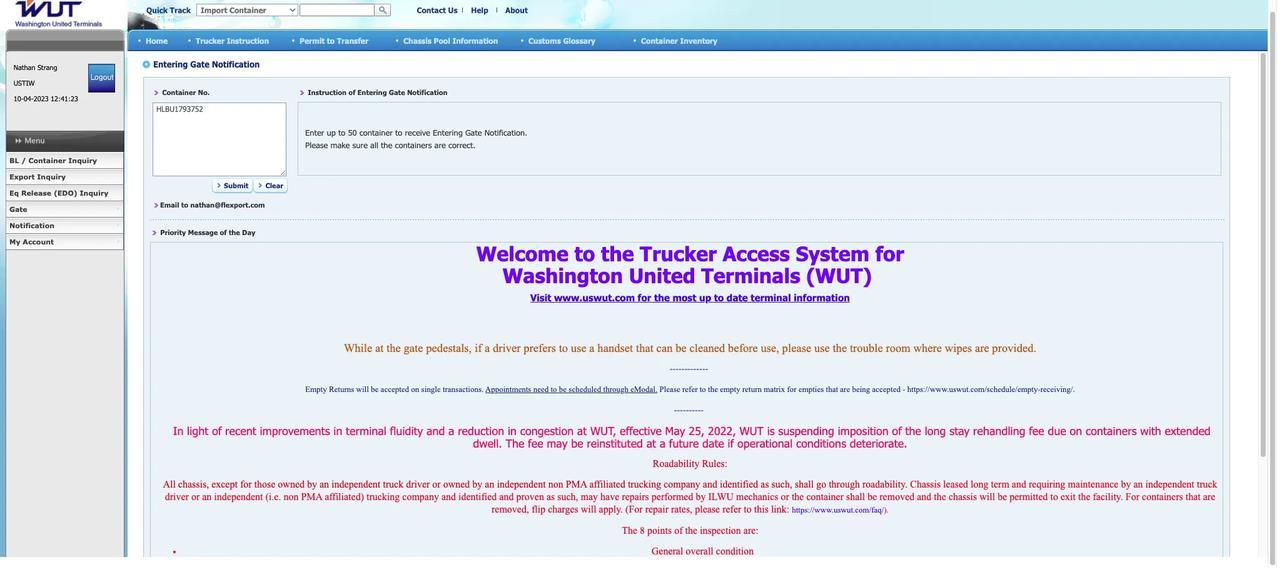 Task type: describe. For each thing, give the bounding box(es) containing it.
bl / container inquiry
[[9, 156, 97, 165]]

my
[[9, 238, 20, 246]]

0 vertical spatial container
[[641, 36, 678, 45]]

export
[[9, 173, 35, 181]]

help link
[[471, 6, 489, 14]]

trucker
[[196, 36, 225, 45]]

contact us
[[417, 6, 458, 14]]

my account
[[9, 238, 54, 246]]

account
[[23, 238, 54, 246]]

chassis pool information
[[404, 36, 498, 45]]

container inventory
[[641, 36, 718, 45]]

export inquiry link
[[6, 169, 124, 185]]

chassis
[[404, 36, 432, 45]]

1 vertical spatial container
[[28, 156, 66, 165]]

help
[[471, 6, 489, 14]]

gate
[[9, 205, 27, 213]]

inquiry for container
[[68, 156, 97, 165]]

10-
[[14, 95, 24, 103]]

instruction
[[227, 36, 269, 45]]

login image
[[88, 64, 115, 93]]

export inquiry
[[9, 173, 66, 181]]

home
[[146, 36, 168, 45]]

nathan
[[14, 63, 35, 71]]

eq release (edo) inquiry link
[[6, 185, 124, 202]]

12:41:24
[[51, 95, 78, 103]]

(edo)
[[54, 189, 78, 197]]

customs
[[529, 36, 561, 45]]

10-04-2023 12:41:24
[[14, 95, 78, 103]]

glossary
[[564, 36, 596, 45]]

contact us link
[[417, 6, 458, 14]]



Task type: vqa. For each thing, say whether or not it's contained in the screenshot.
TURN
no



Task type: locate. For each thing, give the bounding box(es) containing it.
eq
[[9, 189, 19, 197]]

1 vertical spatial inquiry
[[37, 173, 66, 181]]

pool
[[434, 36, 451, 45]]

2 vertical spatial inquiry
[[80, 189, 108, 197]]

quick
[[146, 6, 168, 14]]

eq release (edo) inquiry
[[9, 189, 108, 197]]

container up export inquiry
[[28, 156, 66, 165]]

04-
[[24, 95, 34, 103]]

0 horizontal spatial container
[[28, 156, 66, 165]]

1 horizontal spatial container
[[641, 36, 678, 45]]

us
[[448, 6, 458, 14]]

bl
[[9, 156, 19, 165]]

track
[[170, 6, 191, 14]]

inquiry for (edo)
[[80, 189, 108, 197]]

notification
[[9, 222, 54, 230]]

2023
[[34, 95, 49, 103]]

inquiry down bl / container inquiry
[[37, 173, 66, 181]]

contact
[[417, 6, 446, 14]]

trucker instruction
[[196, 36, 269, 45]]

nathan strang
[[14, 63, 57, 71]]

customs glossary
[[529, 36, 596, 45]]

permit
[[300, 36, 325, 45]]

inventory
[[681, 36, 718, 45]]

to
[[327, 36, 335, 45]]

inquiry right (edo)
[[80, 189, 108, 197]]

permit to transfer
[[300, 36, 369, 45]]

quick track
[[146, 6, 191, 14]]

notification link
[[6, 218, 124, 234]]

ustiw
[[14, 79, 35, 87]]

gate link
[[6, 202, 124, 218]]

release
[[21, 189, 51, 197]]

container
[[641, 36, 678, 45], [28, 156, 66, 165]]

container left inventory
[[641, 36, 678, 45]]

bl / container inquiry link
[[6, 153, 124, 169]]

my account link
[[6, 234, 124, 250]]

information
[[453, 36, 498, 45]]

inquiry up export inquiry link
[[68, 156, 97, 165]]

strang
[[37, 63, 57, 71]]

inquiry
[[68, 156, 97, 165], [37, 173, 66, 181], [80, 189, 108, 197]]

transfer
[[337, 36, 369, 45]]

None text field
[[300, 4, 375, 16]]

/
[[21, 156, 26, 165]]

about link
[[506, 6, 528, 14]]

about
[[506, 6, 528, 14]]

0 vertical spatial inquiry
[[68, 156, 97, 165]]



